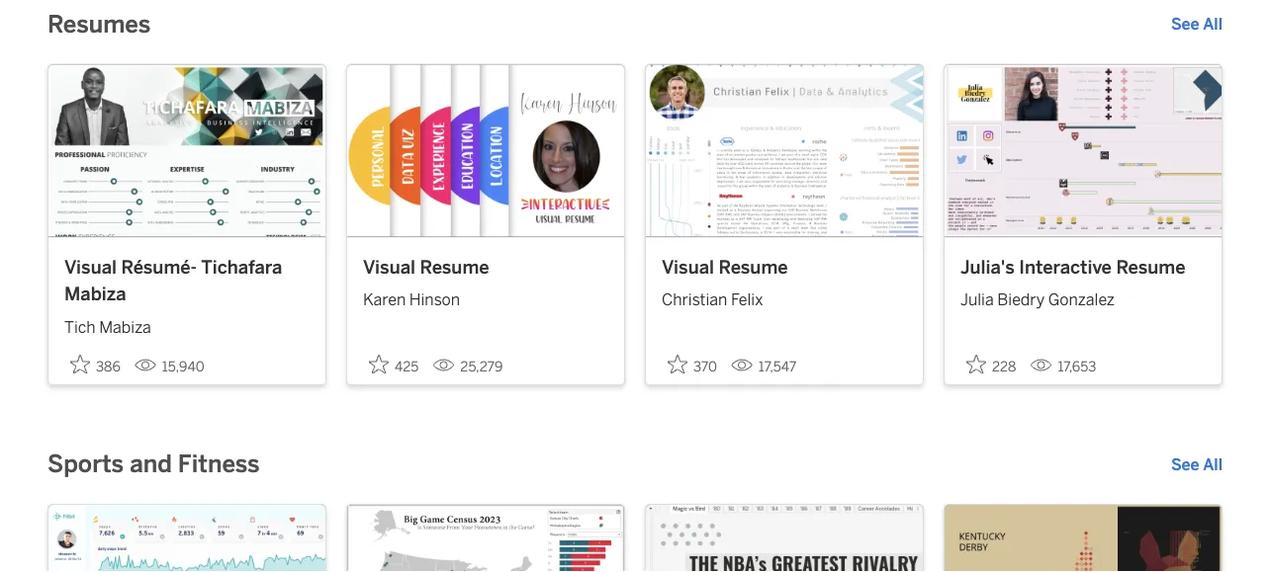 Task type: vqa. For each thing, say whether or not it's contained in the screenshot.


Task type: locate. For each thing, give the bounding box(es) containing it.
0 horizontal spatial visual resume link
[[363, 253, 608, 281]]

25,279
[[460, 358, 503, 375]]

2 visual resume link from the left
[[662, 253, 907, 281]]

2 see all link from the top
[[1171, 453, 1223, 477]]

resume up felix
[[719, 256, 788, 278]]

17,547
[[759, 358, 797, 375]]

see all link for sports and fitness
[[1171, 453, 1223, 477]]

visual resume link
[[363, 253, 608, 281], [662, 253, 907, 281]]

1 horizontal spatial resume
[[719, 256, 788, 278]]

1 horizontal spatial visual resume
[[662, 256, 788, 278]]

0 horizontal spatial visual
[[64, 256, 117, 278]]

1 vertical spatial all
[[1203, 455, 1223, 474]]

visual resume link for christian felix
[[662, 253, 907, 281]]

1 see all link from the top
[[1171, 13, 1223, 36]]

visual resume up christian felix
[[662, 256, 788, 278]]

visual for christian
[[662, 256, 714, 278]]

mabiza
[[64, 283, 126, 305], [99, 318, 151, 337]]

gonzalez
[[1048, 291, 1115, 310]]

2 all from the top
[[1203, 455, 1223, 474]]

1 horizontal spatial visual
[[363, 256, 415, 278]]

julia
[[961, 291, 994, 310]]

visual up karen
[[363, 256, 415, 278]]

4 workbook thumbnail image from the left
[[945, 65, 1222, 237]]

2 see from the top
[[1171, 455, 1200, 474]]

all
[[1203, 15, 1223, 34], [1203, 455, 1223, 474]]

visual resume for hinson
[[363, 256, 489, 278]]

2 resume from the left
[[719, 256, 788, 278]]

3 workbook thumbnail image from the left
[[646, 65, 923, 237]]

1 visual from the left
[[64, 256, 117, 278]]

1 vertical spatial mabiza
[[99, 318, 151, 337]]

1 horizontal spatial visual resume link
[[662, 253, 907, 281]]

visual resume link for karen hinson
[[363, 253, 608, 281]]

1 see from the top
[[1171, 15, 1200, 34]]

tich mabiza
[[64, 318, 151, 337]]

mabiza up tich mabiza
[[64, 283, 126, 305]]

karen
[[363, 291, 406, 310]]

mabiza inside tich mabiza link
[[99, 318, 151, 337]]

15,940 views element
[[126, 350, 212, 383]]

2 visual resume from the left
[[662, 256, 788, 278]]

interactive
[[1019, 256, 1112, 278]]

tich
[[64, 318, 95, 337]]

tich mabiza link
[[64, 308, 310, 339]]

0 vertical spatial all
[[1203, 15, 1223, 34]]

0 horizontal spatial visual resume
[[363, 256, 489, 278]]

visual résumé- tichafara mabiza link
[[64, 253, 310, 308]]

Add Favorite button
[[363, 348, 425, 381]]

visual resume
[[363, 256, 489, 278], [662, 256, 788, 278]]

1 see all from the top
[[1171, 15, 1223, 34]]

0 vertical spatial see
[[1171, 15, 1200, 34]]

visual
[[64, 256, 117, 278], [363, 256, 415, 278], [662, 256, 714, 278]]

julia's
[[961, 256, 1015, 278]]

0 vertical spatial see all
[[1171, 15, 1223, 34]]

228
[[992, 358, 1016, 375]]

hinson
[[409, 291, 460, 310]]

3 visual from the left
[[662, 256, 714, 278]]

visual for tich
[[64, 256, 117, 278]]

julia's interactive resume
[[961, 256, 1186, 278]]

3 resume from the left
[[1116, 256, 1186, 278]]

sports
[[47, 450, 124, 479]]

visual for karen
[[363, 256, 415, 278]]

370
[[693, 358, 717, 375]]

2 see all from the top
[[1171, 455, 1223, 474]]

visual resume link up hinson
[[363, 253, 608, 281]]

1 vertical spatial see all
[[1171, 455, 1223, 474]]

0 vertical spatial mabiza
[[64, 283, 126, 305]]

2 horizontal spatial visual
[[662, 256, 714, 278]]

0 vertical spatial see all link
[[1171, 13, 1223, 36]]

see all for sports and fitness
[[1171, 455, 1223, 474]]

1 vertical spatial see
[[1171, 455, 1200, 474]]

mabiza up 386
[[99, 318, 151, 337]]

all inside the see all resumes element
[[1203, 15, 1223, 34]]

1 visual resume link from the left
[[363, 253, 608, 281]]

17,653 views element
[[1022, 350, 1104, 383]]

17,653
[[1058, 358, 1096, 375]]

15,940
[[162, 358, 205, 375]]

see all resumes element
[[1171, 13, 1223, 36]]

resume up hinson
[[420, 256, 489, 278]]

1 visual resume from the left
[[363, 256, 489, 278]]

visual inside 'visual résumé- tichafara mabiza'
[[64, 256, 117, 278]]

see
[[1171, 15, 1200, 34], [1171, 455, 1200, 474]]

visual resume link up felix
[[662, 253, 907, 281]]

resumes
[[47, 10, 151, 38]]

workbook thumbnail image
[[48, 65, 325, 237], [347, 65, 624, 237], [646, 65, 923, 237], [945, 65, 1222, 237]]

2 horizontal spatial resume
[[1116, 256, 1186, 278]]

see all for resumes
[[1171, 15, 1223, 34]]

resume up julia biedry gonzalez link
[[1116, 256, 1186, 278]]

visual up 'christian'
[[662, 256, 714, 278]]

christian felix
[[662, 291, 763, 310]]

1 all from the top
[[1203, 15, 1223, 34]]

mabiza inside 'visual résumé- tichafara mabiza'
[[64, 283, 126, 305]]

all inside see all sports and fitness element
[[1203, 455, 1223, 474]]

all for resumes
[[1203, 15, 1223, 34]]

see all link for resumes
[[1171, 13, 1223, 36]]

0 horizontal spatial resume
[[420, 256, 489, 278]]

see all link
[[1171, 13, 1223, 36], [1171, 453, 1223, 477]]

workbook thumbnail image for tich mabiza
[[48, 65, 325, 237]]

1 resume from the left
[[420, 256, 489, 278]]

see all
[[1171, 15, 1223, 34], [1171, 455, 1223, 474]]

2 workbook thumbnail image from the left
[[347, 65, 624, 237]]

visual resume up hinson
[[363, 256, 489, 278]]

1 vertical spatial see all link
[[1171, 453, 1223, 477]]

resume
[[420, 256, 489, 278], [719, 256, 788, 278], [1116, 256, 1186, 278]]

1 workbook thumbnail image from the left
[[48, 65, 325, 237]]

2 visual from the left
[[363, 256, 415, 278]]

visual up tich
[[64, 256, 117, 278]]

all for sports and fitness
[[1203, 455, 1223, 474]]



Task type: describe. For each thing, give the bounding box(es) containing it.
resume inside julia's interactive resume 'link'
[[1116, 256, 1186, 278]]

resume for christian felix
[[719, 256, 788, 278]]

Add Favorite button
[[64, 348, 126, 381]]

17,547 views element
[[723, 350, 804, 383]]

resumes heading
[[47, 9, 151, 40]]

25,279 views element
[[425, 350, 511, 383]]

biedry
[[997, 291, 1045, 310]]

sports and fitness heading
[[47, 449, 260, 481]]

karen hinson
[[363, 291, 460, 310]]

julia's interactive resume link
[[961, 253, 1206, 281]]

and
[[130, 450, 172, 479]]

see for sports and fitness
[[1171, 455, 1200, 474]]

resume for karen hinson
[[420, 256, 489, 278]]

fitness
[[178, 450, 260, 479]]

visual resume for felix
[[662, 256, 788, 278]]

425
[[395, 358, 419, 375]]

386
[[96, 358, 120, 375]]

karen hinson link
[[363, 281, 608, 312]]

résumé-
[[121, 256, 197, 278]]

see all sports and fitness element
[[1171, 453, 1223, 477]]

workbook thumbnail image for christian felix
[[646, 65, 923, 237]]

christian felix link
[[662, 281, 907, 312]]

felix
[[731, 291, 763, 310]]

Add Favorite button
[[961, 348, 1022, 381]]

workbook thumbnail image for karen hinson
[[347, 65, 624, 237]]

christian
[[662, 291, 727, 310]]

julia biedry gonzalez link
[[961, 281, 1206, 312]]

tichafara
[[201, 256, 282, 278]]

julia biedry gonzalez
[[961, 291, 1115, 310]]

sports and fitness
[[47, 450, 260, 479]]

Add Favorite button
[[662, 348, 723, 381]]

visual résumé- tichafara mabiza
[[64, 256, 282, 305]]

see for resumes
[[1171, 15, 1200, 34]]

workbook thumbnail image for julia biedry gonzalez
[[945, 65, 1222, 237]]



